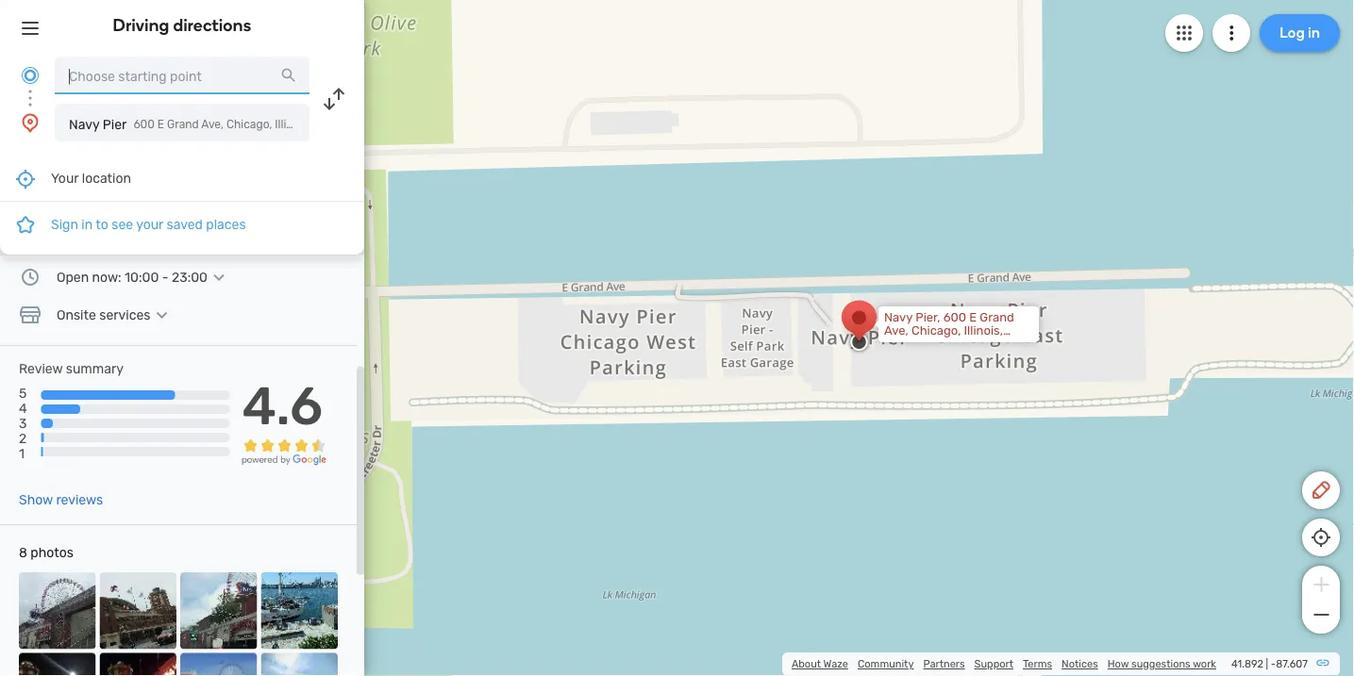 Task type: vqa. For each thing, say whether or not it's contained in the screenshot.
Chicago, in Navy Pier, 600 E Grand Ave, Chicago, Illinois, United States
yes



Task type: locate. For each thing, give the bounding box(es) containing it.
ave, left "pier,"
[[884, 324, 908, 338]]

1 horizontal spatial -
[[1271, 658, 1276, 671]]

1 vertical spatial illinois,
[[964, 324, 1003, 338]]

navy inside navy pier, 600 e grand ave, chicago, illinois, united states
[[884, 310, 913, 325]]

8
[[19, 545, 27, 561]]

0 vertical spatial states
[[352, 118, 386, 131]]

grand
[[167, 118, 199, 131], [980, 310, 1014, 325]]

states
[[352, 118, 386, 131], [925, 337, 962, 351]]

0 vertical spatial illinois,
[[275, 118, 311, 131]]

0 horizontal spatial ave,
[[201, 118, 224, 131]]

grand right "pier,"
[[980, 310, 1014, 325]]

600 right "pier,"
[[943, 310, 966, 325]]

- right |
[[1271, 658, 1276, 671]]

1 vertical spatial united
[[884, 337, 922, 351]]

87.607
[[1276, 658, 1308, 671]]

photos
[[30, 545, 73, 561]]

review
[[19, 361, 63, 376]]

0 horizontal spatial 600
[[133, 118, 155, 131]]

chicago,
[[226, 118, 272, 131], [911, 324, 961, 338]]

chicago, for pier
[[226, 118, 272, 131]]

navy pier 600 e grand ave, chicago, illinois, united states
[[69, 117, 386, 132]]

0 vertical spatial chevron down image
[[208, 270, 230, 285]]

work
[[1193, 658, 1216, 671]]

0 horizontal spatial united
[[314, 118, 349, 131]]

states inside navy pier, 600 e grand ave, chicago, illinois, united states
[[925, 337, 962, 351]]

-
[[162, 269, 169, 285], [1271, 658, 1276, 671]]

1 horizontal spatial chicago,
[[911, 324, 961, 338]]

grand for pier,
[[980, 310, 1014, 325]]

0 vertical spatial e
[[157, 118, 164, 131]]

ave, inside navy pier, 600 e grand ave, chicago, illinois, united states
[[884, 324, 908, 338]]

chevron down image right 10:00
[[208, 270, 230, 285]]

1 horizontal spatial states
[[925, 337, 962, 351]]

0 horizontal spatial e
[[157, 118, 164, 131]]

0 vertical spatial 600
[[133, 118, 155, 131]]

chevron down image
[[208, 270, 230, 285], [150, 308, 173, 323]]

navy
[[69, 117, 99, 132], [884, 310, 913, 325]]

1 vertical spatial navy
[[884, 310, 913, 325]]

chicago, inside navy pier 600 e grand ave, chicago, illinois, united states
[[226, 118, 272, 131]]

chevron down image inside open now: 10:00 - 23:00 button
[[208, 270, 230, 285]]

summary
[[66, 361, 124, 376]]

e
[[157, 118, 164, 131], [969, 310, 977, 325]]

grand inside navy pier, 600 e grand ave, chicago, illinois, united states
[[980, 310, 1014, 325]]

1 vertical spatial ave,
[[884, 324, 908, 338]]

pier
[[103, 117, 127, 132]]

clock image
[[19, 266, 42, 289]]

illinois,
[[275, 118, 311, 131], [964, 324, 1003, 338]]

1 horizontal spatial e
[[969, 310, 977, 325]]

0 vertical spatial united
[[314, 118, 349, 131]]

current location image
[[19, 64, 42, 87]]

how
[[1108, 658, 1129, 671]]

4.6
[[242, 375, 323, 438]]

0 horizontal spatial navy
[[69, 117, 99, 132]]

united
[[314, 118, 349, 131], [884, 337, 922, 351]]

states inside navy pier 600 e grand ave, chicago, illinois, united states
[[352, 118, 386, 131]]

onsite services button
[[57, 307, 173, 323]]

ave, down the choose starting point text box
[[201, 118, 224, 131]]

ave, for pier
[[201, 118, 224, 131]]

onsite
[[57, 307, 96, 323]]

e right "pier,"
[[969, 310, 977, 325]]

600 for pier,
[[943, 310, 966, 325]]

1 vertical spatial chicago,
[[911, 324, 961, 338]]

illinois, inside navy pier, 600 e grand ave, chicago, illinois, united states
[[964, 324, 1003, 338]]

open
[[57, 269, 89, 285]]

1 vertical spatial states
[[925, 337, 962, 351]]

e right pier
[[157, 118, 164, 131]]

1
[[19, 446, 25, 462]]

0 horizontal spatial -
[[162, 269, 169, 285]]

0 vertical spatial chicago,
[[226, 118, 272, 131]]

1 horizontal spatial illinois,
[[964, 324, 1003, 338]]

united inside navy pier, 600 e grand ave, chicago, illinois, united states
[[884, 337, 922, 351]]

0 horizontal spatial chevron down image
[[150, 308, 173, 323]]

link image
[[1315, 656, 1330, 671]]

navy left "pier,"
[[884, 310, 913, 325]]

ave,
[[201, 118, 224, 131], [884, 324, 908, 338]]

600
[[133, 118, 155, 131], [943, 310, 966, 325]]

0 horizontal spatial illinois,
[[275, 118, 311, 131]]

5
[[19, 386, 27, 401]]

1 vertical spatial -
[[1271, 658, 1276, 671]]

illinois, for pier,
[[964, 324, 1003, 338]]

41.892 | -87.607
[[1231, 658, 1308, 671]]

chevron down image inside onsite services button
[[150, 308, 173, 323]]

3
[[19, 416, 27, 431]]

notices
[[1062, 658, 1098, 671]]

600 inside navy pier, 600 e grand ave, chicago, illinois, united states
[[943, 310, 966, 325]]

1 horizontal spatial navy
[[884, 310, 913, 325]]

0 horizontal spatial chicago,
[[226, 118, 272, 131]]

chicago, inside navy pier, 600 e grand ave, chicago, illinois, united states
[[911, 324, 961, 338]]

directions
[[173, 15, 251, 35]]

image 4 of navy pier, chicago image
[[261, 573, 338, 650]]

image 5 of navy pier, chicago image
[[19, 654, 96, 677]]

41.892
[[1231, 658, 1263, 671]]

4
[[19, 401, 27, 416]]

support
[[974, 658, 1013, 671]]

1 horizontal spatial united
[[884, 337, 922, 351]]

ave, for pier,
[[884, 324, 908, 338]]

1 vertical spatial e
[[969, 310, 977, 325]]

states for pier,
[[925, 337, 962, 351]]

1 horizontal spatial ave,
[[884, 324, 908, 338]]

23:00
[[172, 269, 208, 285]]

1 vertical spatial grand
[[980, 310, 1014, 325]]

show reviews
[[19, 492, 103, 508]]

1 horizontal spatial 600
[[943, 310, 966, 325]]

navy left pier
[[69, 117, 99, 132]]

0 horizontal spatial states
[[352, 118, 386, 131]]

chevron down image down open now: 10:00 - 23:00 button on the top left
[[150, 308, 173, 323]]

1 vertical spatial chevron down image
[[150, 308, 173, 323]]

support link
[[974, 658, 1013, 671]]

0 horizontal spatial grand
[[167, 118, 199, 131]]

600 right pier
[[133, 118, 155, 131]]

community
[[858, 658, 914, 671]]

united for pier,
[[884, 337, 922, 351]]

1 horizontal spatial chevron down image
[[208, 270, 230, 285]]

united inside navy pier 600 e grand ave, chicago, illinois, united states
[[314, 118, 349, 131]]

zoom out image
[[1309, 604, 1333, 627]]

0 vertical spatial grand
[[167, 118, 199, 131]]

1 vertical spatial 600
[[943, 310, 966, 325]]

0 vertical spatial navy
[[69, 117, 99, 132]]

suggestions
[[1131, 658, 1191, 671]]

1 horizontal spatial grand
[[980, 310, 1014, 325]]

illinois, inside navy pier 600 e grand ave, chicago, illinois, united states
[[275, 118, 311, 131]]

review summary
[[19, 361, 124, 376]]

e inside navy pier 600 e grand ave, chicago, illinois, united states
[[157, 118, 164, 131]]

image 6 of navy pier, chicago image
[[100, 654, 176, 677]]

terms link
[[1023, 658, 1052, 671]]

about
[[792, 658, 821, 671]]

image 1 of navy pier, chicago image
[[19, 573, 96, 650]]

- right 10:00
[[162, 269, 169, 285]]

grand inside navy pier 600 e grand ave, chicago, illinois, united states
[[167, 118, 199, 131]]

terms
[[1023, 658, 1052, 671]]

list box
[[0, 157, 364, 255]]

grand down the choose starting point text box
[[167, 118, 199, 131]]

navy for pier,
[[884, 310, 913, 325]]

ave, inside navy pier 600 e grand ave, chicago, illinois, united states
[[201, 118, 224, 131]]

|
[[1266, 658, 1268, 671]]

e inside navy pier, 600 e grand ave, chicago, illinois, united states
[[969, 310, 977, 325]]

0 vertical spatial ave,
[[201, 118, 224, 131]]

600 inside navy pier 600 e grand ave, chicago, illinois, united states
[[133, 118, 155, 131]]



Task type: describe. For each thing, give the bounding box(es) containing it.
open now: 10:00 - 23:00
[[57, 269, 208, 285]]

community link
[[858, 658, 914, 671]]

navy pier, 600 e grand ave, chicago, illinois, united states
[[884, 310, 1014, 351]]

8 photos
[[19, 545, 73, 561]]

pier,
[[916, 310, 940, 325]]

notices link
[[1062, 658, 1098, 671]]

about waze link
[[792, 658, 848, 671]]

e for pier,
[[969, 310, 977, 325]]

5 4 3 2 1
[[19, 386, 27, 462]]

open now: 10:00 - 23:00 button
[[57, 269, 230, 285]]

image 7 of navy pier, chicago image
[[180, 654, 257, 677]]

location image
[[19, 111, 42, 134]]

image 8 of navy pier, chicago image
[[261, 654, 338, 677]]

image 3 of navy pier, chicago image
[[180, 573, 257, 650]]

pencil image
[[1310, 479, 1332, 502]]

600 for pier
[[133, 118, 155, 131]]

services
[[99, 307, 150, 323]]

Choose starting point text field
[[55, 57, 309, 94]]

now:
[[92, 269, 121, 285]]

partners link
[[923, 658, 965, 671]]

grand for pier
[[167, 118, 199, 131]]

0 vertical spatial -
[[162, 269, 169, 285]]

about waze community partners support terms notices how suggestions work
[[792, 658, 1216, 671]]

recenter image
[[14, 167, 37, 190]]

reviews
[[56, 492, 103, 508]]

zoom in image
[[1309, 574, 1333, 596]]

states for pier
[[352, 118, 386, 131]]

united for pier
[[314, 118, 349, 131]]

how suggestions work link
[[1108, 658, 1216, 671]]

chevron down image for onsite services
[[150, 308, 173, 323]]

e for pier
[[157, 118, 164, 131]]

store image
[[19, 304, 42, 326]]

2
[[19, 431, 27, 447]]

10:00
[[125, 269, 159, 285]]

driving
[[113, 15, 169, 35]]

image 2 of navy pier, chicago image
[[100, 573, 176, 650]]

onsite services
[[57, 307, 150, 323]]

chevron down image for open now: 10:00 - 23:00
[[208, 270, 230, 285]]

illinois, for pier
[[275, 118, 311, 131]]

waze
[[823, 658, 848, 671]]

star image
[[14, 213, 37, 236]]

chicago, for pier,
[[911, 324, 961, 338]]

partners
[[923, 658, 965, 671]]

driving directions
[[113, 15, 251, 35]]

show
[[19, 492, 53, 508]]

navy for pier
[[69, 117, 99, 132]]



